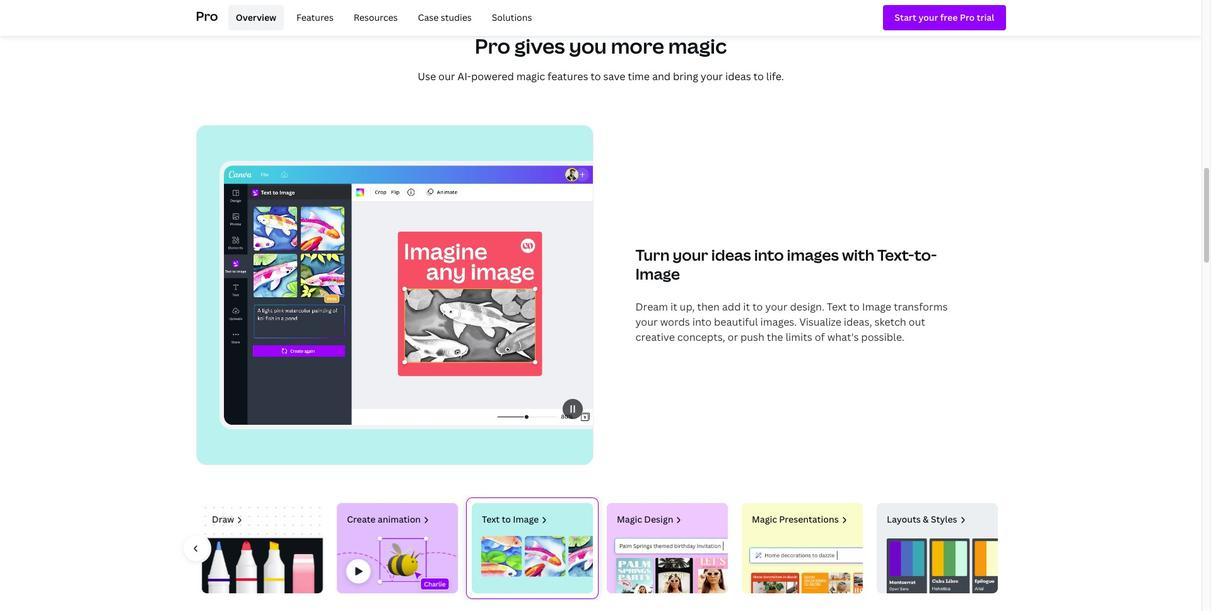 Task type: locate. For each thing, give the bounding box(es) containing it.
magic down gives
[[517, 69, 546, 83]]

you
[[569, 32, 607, 59]]

features
[[548, 69, 589, 83]]

2 horizontal spatial image
[[863, 300, 892, 313]]

draw
[[212, 513, 234, 525]]

ideas inside turn your ideas into images with text-to- image
[[712, 244, 752, 265]]

features link
[[289, 5, 341, 30]]

layouts & styles
[[887, 513, 958, 525]]

0 horizontal spatial magic
[[617, 513, 642, 525]]

pro for pro gives you more magic
[[475, 32, 511, 59]]

text to image
[[482, 513, 539, 525]]

0 vertical spatial into
[[755, 244, 784, 265]]

turn your ideas into images with text-to- image
[[636, 244, 938, 284]]

ai-
[[458, 69, 471, 83]]

text inside dream it up, then add it to your design. text to image transforms your words into beautiful images. visualize ideas, sketch out creative concepts, or push the limits of what's possible.
[[827, 300, 848, 313]]

ideas left the life.
[[726, 69, 752, 83]]

possible.
[[862, 330, 905, 344]]

2 magic from the left
[[752, 513, 777, 525]]

resources link
[[346, 5, 406, 30]]

1 magic from the left
[[617, 513, 642, 525]]

time
[[628, 69, 650, 83]]

layouts & styles button
[[871, 498, 1004, 599]]

it right the add
[[744, 300, 751, 313]]

1 horizontal spatial magic
[[669, 32, 727, 59]]

transforms
[[894, 300, 948, 313]]

design.
[[791, 300, 825, 313]]

create
[[347, 513, 376, 525]]

magic
[[617, 513, 642, 525], [752, 513, 777, 525]]

magic for powered
[[517, 69, 546, 83]]

your right bring
[[701, 69, 723, 83]]

into left 'images'
[[755, 244, 784, 265]]

limits
[[786, 330, 813, 344]]

pro left overview
[[196, 7, 218, 24]]

pro for pro
[[196, 7, 218, 24]]

magic up bring
[[669, 32, 727, 59]]

0 horizontal spatial text
[[482, 513, 500, 525]]

1 vertical spatial pro
[[475, 32, 511, 59]]

to-
[[915, 244, 938, 265]]

1 vertical spatial text
[[482, 513, 500, 525]]

text
[[827, 300, 848, 313], [482, 513, 500, 525]]

pro up powered
[[475, 32, 511, 59]]

1 horizontal spatial pro
[[475, 32, 511, 59]]

your right turn
[[673, 244, 709, 265]]

0 horizontal spatial pro
[[196, 7, 218, 24]]

menu bar
[[223, 5, 540, 30]]

ideas up the add
[[712, 244, 752, 265]]

1 horizontal spatial magic
[[752, 513, 777, 525]]

it left up, on the right of page
[[671, 300, 678, 313]]

our
[[439, 69, 455, 83]]

0 vertical spatial ideas
[[726, 69, 752, 83]]

1 vertical spatial into
[[693, 315, 712, 329]]

2 it from the left
[[744, 300, 751, 313]]

1 horizontal spatial image
[[636, 263, 680, 284]]

create animation
[[347, 513, 421, 525]]

magic
[[669, 32, 727, 59], [517, 69, 546, 83]]

1 vertical spatial image
[[863, 300, 892, 313]]

into
[[755, 244, 784, 265], [693, 315, 712, 329]]

1 horizontal spatial it
[[744, 300, 751, 313]]

powered
[[471, 69, 514, 83]]

to
[[591, 69, 601, 83], [754, 69, 764, 83], [753, 300, 763, 313], [850, 300, 860, 313], [502, 513, 511, 525]]

0 horizontal spatial magic
[[517, 69, 546, 83]]

overview
[[236, 11, 277, 23]]

images
[[788, 244, 840, 265]]

your
[[701, 69, 723, 83], [673, 244, 709, 265], [766, 300, 788, 313], [636, 315, 658, 329]]

image inside turn your ideas into images with text-to- image
[[636, 263, 680, 284]]

dream it up, then add it to your design. text to image transforms your words into beautiful images. visualize ideas, sketch out creative concepts, or push the limits of what's possible.
[[636, 300, 948, 344]]

features
[[297, 11, 334, 23]]

your up images.
[[766, 300, 788, 313]]

0 horizontal spatial into
[[693, 315, 712, 329]]

and
[[653, 69, 671, 83]]

1 horizontal spatial into
[[755, 244, 784, 265]]

magic left the presentations
[[752, 513, 777, 525]]

dream
[[636, 300, 669, 313]]

1 vertical spatial magic
[[517, 69, 546, 83]]

images.
[[761, 315, 797, 329]]

gives
[[515, 32, 565, 59]]

2 vertical spatial image
[[513, 513, 539, 525]]

sketch
[[875, 315, 907, 329]]

into up concepts,
[[693, 315, 712, 329]]

it
[[671, 300, 678, 313], [744, 300, 751, 313]]

magic for magic design
[[617, 513, 642, 525]]

0 vertical spatial text
[[827, 300, 848, 313]]

magic left the design
[[617, 513, 642, 525]]

1 vertical spatial ideas
[[712, 244, 752, 265]]

ideas
[[726, 69, 752, 83], [712, 244, 752, 265]]

design
[[644, 513, 673, 525]]

0 horizontal spatial it
[[671, 300, 678, 313]]

image
[[636, 263, 680, 284], [863, 300, 892, 313], [513, 513, 539, 525]]

0 vertical spatial image
[[636, 263, 680, 284]]

1 horizontal spatial text
[[827, 300, 848, 313]]

presentations
[[779, 513, 839, 525]]

to inside button
[[502, 513, 511, 525]]

concepts,
[[678, 330, 726, 344]]

menu bar containing overview
[[223, 5, 540, 30]]

pro
[[196, 7, 218, 24], [475, 32, 511, 59]]

pro gives you more magic
[[475, 32, 727, 59]]

0 horizontal spatial image
[[513, 513, 539, 525]]

of
[[815, 330, 826, 344]]

your inside turn your ideas into images with text-to- image
[[673, 244, 709, 265]]

0 vertical spatial magic
[[669, 32, 727, 59]]

draw button
[[196, 498, 329, 599]]

0 vertical spatial pro
[[196, 7, 218, 24]]

create animation button
[[331, 498, 464, 599]]



Task type: describe. For each thing, give the bounding box(es) containing it.
with
[[843, 244, 875, 265]]

life.
[[767, 69, 784, 83]]

the
[[767, 330, 784, 344]]

magic presentations button
[[736, 498, 869, 599]]

&
[[923, 513, 929, 525]]

bring
[[673, 69, 699, 83]]

push
[[741, 330, 765, 344]]

text to image button
[[466, 498, 599, 599]]

text inside button
[[482, 513, 500, 525]]

use our ai-powered magic features to save time and bring your ideas to life.
[[418, 69, 784, 83]]

pro element
[[196, 0, 1006, 35]]

styles
[[931, 513, 958, 525]]

solutions link
[[485, 5, 540, 30]]

layouts
[[887, 513, 921, 525]]

ideas,
[[844, 315, 873, 329]]

case studies link
[[411, 5, 480, 30]]

visualize
[[800, 315, 842, 329]]

add
[[723, 300, 741, 313]]

magic for magic presentations
[[752, 513, 777, 525]]

then
[[698, 300, 720, 313]]

out
[[909, 315, 926, 329]]

menu bar inside pro element
[[223, 5, 540, 30]]

creative
[[636, 330, 675, 344]]

save
[[604, 69, 626, 83]]

beautiful
[[715, 315, 759, 329]]

into inside dream it up, then add it to your design. text to image transforms your words into beautiful images. visualize ideas, sketch out creative concepts, or push the limits of what's possible.
[[693, 315, 712, 329]]

your down dream
[[636, 315, 658, 329]]

or
[[728, 330, 739, 344]]

solutions
[[492, 11, 532, 23]]

what's
[[828, 330, 859, 344]]

use
[[418, 69, 436, 83]]

magic design button
[[601, 498, 734, 599]]

words
[[661, 315, 690, 329]]

up,
[[680, 300, 695, 313]]

case
[[418, 11, 439, 23]]

image inside dream it up, then add it to your design. text to image transforms your words into beautiful images. visualize ideas, sketch out creative concepts, or push the limits of what's possible.
[[863, 300, 892, 313]]

studies
[[441, 11, 472, 23]]

image inside button
[[513, 513, 539, 525]]

magic presentations
[[752, 513, 839, 525]]

more
[[611, 32, 665, 59]]

into inside turn your ideas into images with text-to- image
[[755, 244, 784, 265]]

magic design
[[617, 513, 673, 525]]

1 it from the left
[[671, 300, 678, 313]]

resources
[[354, 11, 398, 23]]

turn
[[636, 244, 670, 265]]

case studies
[[418, 11, 472, 23]]

magic for more
[[669, 32, 727, 59]]

text-
[[878, 244, 915, 265]]

animation
[[378, 513, 421, 525]]

overview link
[[228, 5, 284, 30]]



Task type: vqa. For each thing, say whether or not it's contained in the screenshot.
Resources link
yes



